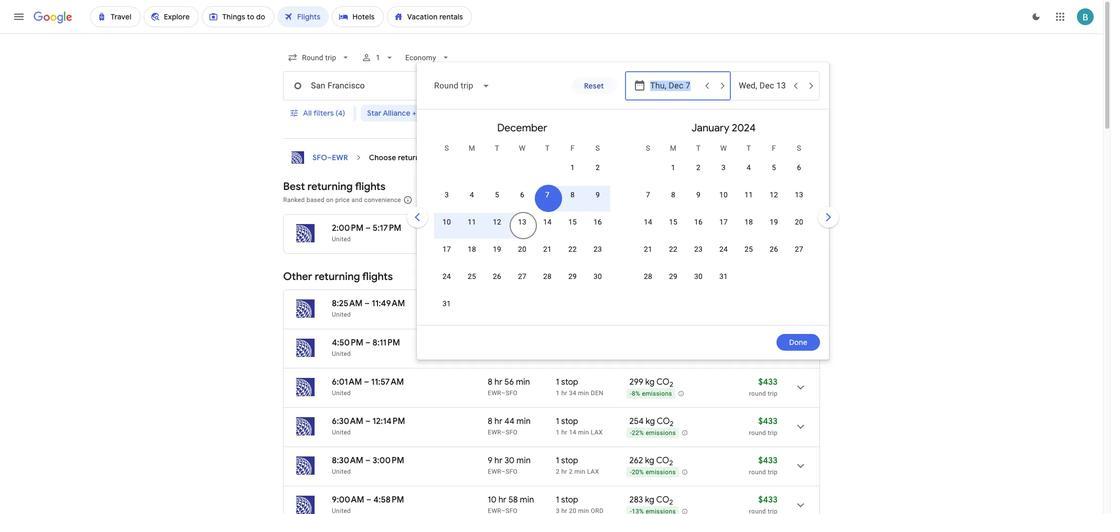 Task type: vqa. For each thing, say whether or not it's contained in the screenshot.


Task type: locate. For each thing, give the bounding box(es) containing it.
30 for sat, dec 30 element
[[594, 273, 602, 281]]

0 horizontal spatial 12 button
[[485, 217, 510, 242]]

2 horizontal spatial 6
[[797, 164, 801, 172]]

26
[[770, 245, 778, 254], [493, 273, 501, 281]]

0 vertical spatial 31
[[719, 273, 728, 281]]

22%
[[632, 430, 644, 437]]

8:11 pm
[[373, 338, 400, 349]]

20 button
[[787, 217, 812, 242], [510, 244, 535, 270]]

main content containing best returning flights
[[283, 147, 820, 515]]

0 horizontal spatial 30 button
[[585, 272, 610, 297]]

16 for tue, jan 16 element
[[694, 218, 703, 227]]

-20% emissions
[[630, 469, 676, 477]]

mon, jan 29 element
[[669, 272, 678, 282]]

2 - from the top
[[630, 430, 632, 437]]

other
[[283, 271, 312, 284]]

$433 round trip
[[749, 378, 778, 398], [749, 417, 778, 437], [749, 456, 778, 477]]

21 inside december "row group"
[[543, 245, 552, 254]]

0 horizontal spatial 21
[[543, 245, 552, 254]]

7 for 'thu, dec 7, departure date.' element
[[545, 191, 550, 199]]

3 button
[[711, 163, 736, 188], [434, 190, 459, 215]]

duration
[[774, 109, 804, 118]]

10 button up the wed, jan 17 element
[[711, 190, 736, 215]]

1 horizontal spatial 14
[[569, 429, 576, 437]]

0 horizontal spatial 3
[[445, 191, 449, 199]]

row down the wed, dec 20 element
[[434, 267, 610, 297]]

Departure time: 8:25 AM. text field
[[332, 299, 363, 309]]

15 down optional
[[568, 218, 577, 227]]

2 14 button from the left
[[636, 217, 661, 242]]

4 right include
[[470, 191, 474, 199]]

min inside the 8 hr 56 min ewr – sfo
[[516, 378, 530, 388]]

1 7 from the left
[[545, 191, 550, 199]]

min right 56 at the left bottom
[[516, 378, 530, 388]]

kg
[[646, 223, 656, 234], [645, 378, 655, 388], [646, 417, 655, 427], [645, 456, 654, 467], [645, 496, 654, 506]]

3 united from the top
[[332, 351, 351, 358]]

kg inside 283 kg co 2
[[645, 496, 654, 506]]

5 united from the top
[[332, 429, 351, 437]]

row up wed, dec 27 element
[[434, 240, 610, 270]]

2 united from the top
[[332, 311, 351, 319]]

nonstop flight. element
[[556, 223, 589, 235]]

4 trip from the top
[[768, 469, 778, 477]]

1 w from the left
[[519, 144, 526, 153]]

convenience
[[364, 197, 401, 204]]

17 inside january 2024 row group
[[719, 218, 728, 227]]

2 round from the top
[[749, 391, 766, 398]]

2 1 button from the left
[[661, 163, 686, 188]]

8:25 am
[[332, 299, 363, 309]]

1 horizontal spatial 25 button
[[736, 244, 761, 270]]

0 horizontal spatial 1 button
[[560, 163, 585, 188]]

stop for 1 stop 1 hr 14 min lax
[[561, 417, 578, 427]]

row up wed, dec 13, return date. element
[[434, 185, 610, 215]]

1 vertical spatial 423 us dollars text field
[[758, 338, 778, 349]]

28 for sun, jan 28 "element"
[[644, 273, 652, 281]]

1 vertical spatial 12 button
[[485, 217, 510, 242]]

4 1 stop flight. element from the top
[[556, 496, 578, 508]]

min inside 1 stop 2 hr 2 min lax
[[574, 469, 585, 476]]

2 29 from the left
[[669, 273, 678, 281]]

0 horizontal spatial 4 button
[[459, 190, 485, 215]]

stop for 1 stop 2 hr 2 min lax
[[561, 456, 578, 467]]

4 for mon, dec 4 element
[[470, 191, 474, 199]]

4 right wed, jan 3 element
[[747, 164, 751, 172]]

6 left tue, dec 12 element
[[488, 223, 493, 234]]

fees right "+"
[[511, 197, 524, 204]]

united inside the 8:30 am – 3:00 pm united
[[332, 469, 351, 476]]

2 inside 254 kg co 2
[[670, 420, 674, 429]]

4 inside january 2024 row group
[[747, 164, 751, 172]]

0 horizontal spatial 29
[[568, 273, 577, 281]]

4 round from the top
[[749, 469, 766, 477]]

0 horizontal spatial 25 button
[[459, 272, 485, 297]]

1 vertical spatial 11
[[468, 218, 476, 227]]

sun, jan 7 element
[[646, 190, 650, 200]]

1 horizontal spatial 25
[[745, 245, 753, 254]]

united for 6:30 am
[[332, 429, 351, 437]]

hr left 34
[[561, 390, 567, 397]]

total duration 6 hr 17 min. element
[[488, 223, 556, 235]]

2 w from the left
[[720, 144, 727, 153]]

0 vertical spatial 26
[[770, 245, 778, 254]]

1 30 button from the left
[[585, 272, 610, 297]]

emissions down 299 kg co 2
[[642, 391, 672, 398]]

hr
[[495, 223, 503, 234], [494, 378, 502, 388], [561, 390, 567, 397], [494, 417, 502, 427], [561, 429, 567, 437], [495, 456, 503, 467], [561, 469, 567, 476], [499, 496, 507, 506]]

4 inside december "row group"
[[470, 191, 474, 199]]

min up 1 stop
[[574, 469, 585, 476]]

lax
[[591, 429, 603, 437], [587, 469, 599, 476]]

ewr inside the 8 hr 56 min ewr – sfo
[[488, 390, 501, 397]]

$423 round trip
[[749, 338, 778, 359]]

10 for the wed, jan 10 'element'
[[719, 191, 728, 199]]

0 vertical spatial 19 button
[[761, 217, 787, 242]]

6 button right "+"
[[510, 190, 535, 215]]

hr inside "9 hr 30 min ewr – sfo"
[[495, 456, 503, 467]]

5 inside december "row group"
[[495, 191, 499, 199]]

1 vertical spatial 13 button
[[510, 217, 535, 242]]

1 15 button from the left
[[560, 217, 585, 242]]

stop
[[561, 378, 578, 388], [561, 417, 578, 427], [561, 456, 578, 467], [561, 496, 578, 506]]

1 horizontal spatial 4
[[747, 164, 751, 172]]

1 vertical spatial 25
[[468, 273, 476, 281]]

0 horizontal spatial 4
[[470, 191, 474, 199]]

1 28 from the left
[[543, 273, 552, 281]]

1 1 stop flight. element from the top
[[556, 378, 578, 390]]

7 inside january 2024 row group
[[646, 191, 650, 199]]

29 for mon, jan 29 element at right bottom
[[669, 273, 678, 281]]

24 inside december "row group"
[[443, 273, 451, 281]]

2 23 button from the left
[[686, 244, 711, 270]]

united for 4:50 pm
[[332, 351, 351, 358]]

flights
[[355, 180, 386, 193], [362, 271, 393, 284]]

6 button up the sat, jan 13 element
[[787, 163, 812, 188]]

and right price
[[352, 197, 363, 204]]

22 down nonstop flight. element
[[568, 245, 577, 254]]

16 button
[[585, 217, 610, 242], [686, 217, 711, 242]]

emissions for 299
[[642, 391, 672, 398]]

$433 left flight details. leaves newark liberty international airport at 6:01 am on wednesday, december 13 and arrives at san francisco international airport at 11:57 am on wednesday, december 13. icon
[[758, 378, 778, 388]]

row
[[560, 154, 610, 188], [661, 154, 812, 188], [434, 185, 610, 215], [636, 185, 812, 215], [434, 212, 610, 242], [636, 212, 812, 242], [434, 240, 610, 270], [636, 240, 812, 270], [434, 267, 610, 297], [636, 267, 736, 297]]

0 horizontal spatial 31
[[443, 300, 451, 308]]

fri, jan 5 element
[[772, 163, 776, 173]]

row up wed, jan 24 element
[[636, 212, 812, 242]]

emissions down 254 kg co 2
[[646, 430, 676, 437]]

6 hr 17 min ewr – sfo
[[488, 223, 528, 243]]

– inside the 8:30 am – 3:00 pm united
[[365, 456, 371, 467]]

loading results progress bar
[[0, 34, 1103, 36]]

0 horizontal spatial 7
[[545, 191, 550, 199]]

29 inside december "row group"
[[568, 273, 577, 281]]

swap origin and destination. image
[[444, 80, 456, 92]]

1 m from the left
[[469, 144, 475, 153]]

1 16 button from the left
[[585, 217, 610, 242]]

1 14 button from the left
[[535, 217, 560, 242]]

grid
[[422, 114, 824, 332]]

1 stop flight. element
[[556, 378, 578, 390], [556, 417, 578, 429], [556, 456, 578, 468], [556, 496, 578, 508]]

1 stop flight. element down 1 stop 2 hr 2 min lax
[[556, 496, 578, 508]]

3 round from the top
[[749, 430, 766, 437]]

$433 round trip for 299
[[749, 378, 778, 398]]

emissions for 262
[[646, 469, 676, 477]]

22 button
[[560, 244, 585, 270], [661, 244, 686, 270]]

2 $433 from the top
[[758, 417, 778, 427]]

kg right 304
[[646, 223, 656, 234]]

11 for mon, dec 11 element
[[468, 218, 476, 227]]

12 left by:
[[770, 191, 778, 199]]

previous image
[[405, 205, 430, 230]]

423 us dollars text field right thu, jan 18 element
[[758, 223, 778, 234]]

0 horizontal spatial 12
[[493, 218, 501, 227]]

2 16 from the left
[[694, 218, 703, 227]]

2 23 from the left
[[694, 245, 703, 254]]

31 button down sun, dec 24 element
[[434, 299, 459, 324]]

3 1 stop flight. element from the top
[[556, 456, 578, 468]]

2 28 button from the left
[[636, 272, 661, 297]]

6 inside january 2024 row group
[[797, 164, 801, 172]]

united for 2:00 pm
[[332, 236, 351, 243]]

1 horizontal spatial 3 button
[[711, 163, 736, 188]]

– inside 6:30 am – 12:14 pm united
[[365, 417, 371, 427]]

27 left thu, dec 28 element
[[518, 273, 527, 281]]

0 vertical spatial returning
[[307, 180, 353, 193]]

round for 262
[[749, 469, 766, 477]]

thu, jan 18 element
[[745, 217, 753, 228]]

2
[[529, 109, 533, 118], [596, 164, 600, 172], [696, 164, 701, 172], [670, 381, 673, 390], [670, 420, 674, 429], [669, 459, 673, 468], [556, 469, 560, 476], [569, 469, 573, 476], [669, 499, 673, 508]]

21 button up thu, dec 28 element
[[535, 244, 560, 270]]

11 right the wed, jan 10 'element'
[[745, 191, 753, 199]]

10 for sun, dec 10 element
[[443, 218, 451, 227]]

Departure time: 2:00 PM. text field
[[332, 223, 363, 234]]

1 21 from the left
[[543, 245, 552, 254]]

2 m from the left
[[670, 144, 677, 153]]

6
[[797, 164, 801, 172], [520, 191, 524, 199], [488, 223, 493, 234]]

0 horizontal spatial 15
[[568, 218, 577, 227]]

f for december
[[571, 144, 575, 153]]

2 button inside january 2024 row group
[[686, 163, 711, 188]]

mon, jan 15 element
[[669, 217, 678, 228]]

row containing 3
[[434, 185, 610, 215]]

sfo for 8 hr 56 min
[[506, 390, 518, 397]]

1 horizontal spatial 22
[[669, 245, 678, 254]]

0 horizontal spatial 9 button
[[585, 190, 610, 215]]

1 vertical spatial 13
[[518, 218, 527, 227]]

december
[[497, 122, 547, 135]]

min inside 1 stop 1 hr 34 min den
[[578, 390, 589, 397]]

30 right mon, jan 29 element at right bottom
[[694, 273, 703, 281]]

23 button up tue, jan 30 element
[[686, 244, 711, 270]]

less emissions
[[449, 109, 501, 118]]

2 horizontal spatial 14
[[644, 218, 652, 227]]

22 inside december "row group"
[[568, 245, 577, 254]]

co for 283 kg co 2
[[656, 496, 669, 506]]

1 vertical spatial 433 us dollars text field
[[758, 417, 778, 427]]

san
[[431, 153, 444, 163]]

2 horizontal spatial 17
[[719, 218, 728, 227]]

wed, jan 17 element
[[719, 217, 728, 228]]

$423 right thu, jan 18 element
[[758, 223, 778, 234]]

sat, dec 16 element
[[594, 217, 602, 228]]

2 $433 round trip from the top
[[749, 417, 778, 437]]

2 28 from the left
[[644, 273, 652, 281]]

stop inside 1 stop 2 hr 2 min lax
[[561, 456, 578, 467]]

1 stop flight. element up 34
[[556, 378, 578, 390]]

1 vertical spatial 31
[[443, 300, 451, 308]]

- down 262
[[630, 469, 632, 477]]

4 stop from the top
[[561, 496, 578, 506]]

Return text field
[[739, 72, 787, 100]]

$433 for 262
[[758, 456, 778, 467]]

sat, jan 13 element
[[795, 190, 803, 200]]

t
[[495, 144, 499, 153], [545, 144, 550, 153], [696, 144, 701, 153], [747, 144, 751, 153]]

None search field
[[277, 45, 841, 360]]

united down 4:50 pm
[[332, 351, 351, 358]]

co up -22% emissions
[[657, 417, 670, 427]]

1 28 button from the left
[[535, 272, 560, 297]]

flights up convenience in the top left of the page
[[355, 180, 386, 193]]

29 for fri, dec 29 element at the right of the page
[[568, 273, 577, 281]]

17
[[719, 218, 728, 227], [505, 223, 512, 234], [443, 245, 451, 254]]

23 button
[[585, 244, 610, 270], [686, 244, 711, 270]]

stop inside 1 stop flight. element
[[561, 496, 578, 506]]

nonstop
[[556, 223, 589, 234]]

hr left 56 at the left bottom
[[494, 378, 502, 388]]

0 vertical spatial 24
[[719, 245, 728, 254]]

0 vertical spatial 10
[[719, 191, 728, 199]]

18 inside december "row group"
[[468, 245, 476, 254]]

31 inside row
[[719, 273, 728, 281]]

1 horizontal spatial 16 button
[[686, 217, 711, 242]]

2 7 from the left
[[646, 191, 650, 199]]

2 f from the left
[[772, 144, 776, 153]]

12 inside january 2024 row group
[[770, 191, 778, 199]]

3 $433 from the top
[[758, 456, 778, 467]]

1 united from the top
[[332, 236, 351, 243]]

8 button up "mon, jan 15" 'element'
[[661, 190, 686, 215]]

1 horizontal spatial 15
[[669, 218, 678, 227]]

25
[[745, 245, 753, 254], [468, 273, 476, 281]]

29 button
[[560, 272, 585, 297], [661, 272, 686, 297]]

3 - from the top
[[630, 469, 632, 477]]

price
[[335, 197, 350, 204]]

2 button inside december "row group"
[[585, 163, 610, 188]]

1 vertical spatial 6
[[520, 191, 524, 199]]

tue, dec 12 element
[[493, 217, 501, 228]]

3 inside january 2024 row group
[[722, 164, 726, 172]]

16 down passenger
[[694, 218, 703, 227]]

16 inside december "row group"
[[594, 218, 602, 227]]

stop inside 1 stop 1 hr 34 min den
[[561, 378, 578, 388]]

layover (1 of 1) is a 1 hr 34 min layover at denver international airport in denver. element
[[556, 390, 624, 398]]

1 vertical spatial -
[[630, 430, 632, 437]]

3 $433 round trip from the top
[[749, 456, 778, 477]]

30 button right mon, jan 29 element at right bottom
[[686, 272, 711, 297]]

23 for sat, dec 23 element
[[594, 245, 602, 254]]

27 inside december "row group"
[[518, 273, 527, 281]]

1 16 from the left
[[594, 218, 602, 227]]

1 horizontal spatial 15 button
[[661, 217, 686, 242]]

24
[[719, 245, 728, 254], [443, 273, 451, 281]]

less emissions button
[[443, 105, 518, 122]]

1 horizontal spatial 21
[[644, 245, 652, 254]]

Arrival time: 12:14 PM. text field
[[373, 417, 405, 427]]

28 inside january 2024 row group
[[644, 273, 652, 281]]

0 horizontal spatial 14
[[543, 218, 552, 227]]

emissions
[[466, 109, 501, 118], [642, 391, 672, 398], [646, 430, 676, 437], [646, 469, 676, 477]]

14 button up the sun, jan 21 element
[[636, 217, 661, 242]]

31 for sun, dec 31 element
[[443, 300, 451, 308]]

25 button left tue, dec 26 element
[[459, 272, 485, 297]]

0 vertical spatial 19
[[770, 218, 778, 227]]

fri, dec 15 element
[[568, 217, 577, 228]]

28 inside december "row group"
[[543, 273, 552, 281]]

kg inside 254 kg co 2
[[646, 417, 655, 427]]

1 horizontal spatial 3
[[722, 164, 726, 172]]

0 vertical spatial 20
[[795, 218, 803, 227]]

1 horizontal spatial 18 button
[[736, 217, 761, 242]]

lax inside 1 stop 2 hr 2 min lax
[[587, 469, 599, 476]]

ewr down total duration 8 hr 56 min. element
[[488, 390, 501, 397]]

fri, jan 26 element
[[770, 244, 778, 255]]

2 vertical spatial $433 round trip
[[749, 456, 778, 477]]

12:14 pm
[[373, 417, 405, 427]]

1 vertical spatial 20 button
[[510, 244, 535, 270]]

+2
[[412, 109, 421, 118]]

0 horizontal spatial 6 button
[[510, 190, 535, 215]]

26 button
[[761, 244, 787, 270], [485, 272, 510, 297]]

2 button
[[585, 163, 610, 188], [686, 163, 711, 188]]

17 inside 6 hr 17 min ewr – sfo
[[505, 223, 512, 234]]

1 $423 from the top
[[758, 223, 778, 234]]

6 united from the top
[[332, 469, 351, 476]]

283 kg co 2
[[629, 496, 673, 508]]

1 t from the left
[[495, 144, 499, 153]]

row up the wed, jan 17 element
[[636, 185, 812, 215]]

None field
[[283, 48, 355, 67], [401, 48, 455, 67], [426, 73, 498, 99], [283, 48, 355, 67], [401, 48, 455, 67], [426, 73, 498, 99]]

14 inside january 2024 row group
[[644, 218, 652, 227]]

31 button inside december "row group"
[[434, 299, 459, 324]]

emissions for 254
[[646, 430, 676, 437]]

row containing 7
[[636, 185, 812, 215]]

times button
[[620, 105, 665, 122]]

row down mon, jan 22 element
[[636, 267, 736, 297]]

0 vertical spatial $433 round trip
[[749, 378, 778, 398]]

hr up 1 stop 2 hr 2 min lax
[[561, 429, 567, 437]]

4 s from the left
[[797, 144, 801, 153]]

1 horizontal spatial 29
[[669, 273, 678, 281]]

0 horizontal spatial 13
[[518, 218, 527, 227]]

thu, jan 25 element
[[745, 244, 753, 255]]

423 US dollars text field
[[758, 223, 778, 234], [758, 338, 778, 349]]

26 for tue, dec 26 element
[[493, 273, 501, 281]]

united for 8:25 am
[[332, 311, 351, 319]]

11 button up mon, dec 18 element
[[459, 217, 485, 242]]

1 23 from the left
[[594, 245, 602, 254]]

0 horizontal spatial f
[[571, 144, 575, 153]]

5 for tue, dec 5 element
[[495, 191, 499, 199]]

m inside "row group"
[[469, 144, 475, 153]]

thu, dec 14 element
[[543, 217, 552, 228]]

1 stop flight. element for 8 hr 56 min
[[556, 378, 578, 390]]

returning for other
[[315, 271, 360, 284]]

2 1 stop flight. element from the top
[[556, 417, 578, 429]]

4 button up mon, dec 11 element
[[459, 190, 485, 215]]

sfo down total duration 9 hr 30 min. element
[[506, 469, 518, 476]]

14 for thu, dec 14 element
[[543, 218, 552, 227]]

1 horizontal spatial 16
[[694, 218, 703, 227]]

1
[[376, 53, 380, 62], [571, 164, 575, 172], [671, 164, 675, 172], [535, 197, 539, 204], [556, 378, 559, 388], [556, 390, 560, 397], [556, 417, 559, 427], [556, 429, 560, 437], [556, 456, 559, 467], [556, 496, 559, 506]]

-8% emissions
[[630, 391, 672, 398]]

Departure text field
[[650, 72, 698, 100]]

– inside 6:01 am – 11:57 am united
[[364, 378, 369, 388]]

lax for 262
[[587, 469, 599, 476]]

8 button
[[560, 190, 585, 215], [661, 190, 686, 215]]

1 vertical spatial 11 button
[[459, 217, 485, 242]]

min inside "9 hr 30 min ewr – sfo"
[[517, 456, 531, 467]]

3 stop from the top
[[561, 456, 578, 467]]

Departure time: 6:30 AM. text field
[[332, 417, 363, 427]]

0 vertical spatial 6
[[797, 164, 801, 172]]

1 f from the left
[[571, 144, 575, 153]]

6 inside 6 hr 17 min ewr – sfo
[[488, 223, 493, 234]]

304 kg co
[[629, 223, 671, 234]]

mon, jan 1 element
[[671, 163, 675, 173]]

less
[[449, 109, 464, 118]]

0 horizontal spatial 30
[[505, 456, 515, 467]]

3 right tue, jan 2 "element" at right top
[[722, 164, 726, 172]]

27 button left thu, dec 28 element
[[510, 272, 535, 297]]

change appearance image
[[1024, 4, 1049, 29]]

23 left wed, jan 24 element
[[694, 245, 703, 254]]

30 button right fri, dec 29 element at the right of the page
[[585, 272, 610, 297]]

sfo for 8 hr 44 min
[[506, 429, 518, 437]]

sat, jan 27 element
[[795, 244, 803, 255]]

stop inside 1 stop 1 hr 14 min lax
[[561, 417, 578, 427]]

1 trip from the top
[[768, 351, 778, 359]]

2 stop from the top
[[561, 417, 578, 427]]

18
[[745, 218, 753, 227], [468, 245, 476, 254]]

31 for wed, jan 31 element
[[719, 273, 728, 281]]

26 inside december "row group"
[[493, 273, 501, 281]]

1 vertical spatial 10
[[443, 218, 451, 227]]

4 t from the left
[[747, 144, 751, 153]]

5 button up tue, dec 12 element
[[485, 190, 510, 215]]

1 horizontal spatial 24 button
[[711, 244, 736, 270]]

f inside december "row group"
[[571, 144, 575, 153]]

wed, dec 27 element
[[518, 272, 527, 282]]

1 vertical spatial 26 button
[[485, 272, 510, 297]]

sort
[[776, 195, 791, 205]]

6 for sat, jan 6 element
[[797, 164, 801, 172]]

united down '6:01 am' at the bottom of page
[[332, 390, 351, 397]]

tue, jan 9 element
[[696, 190, 701, 200]]

0 horizontal spatial 17
[[443, 245, 451, 254]]

sfo inside 8 hr 44 min ewr – sfo
[[506, 429, 518, 437]]

433 US dollars text field
[[758, 496, 778, 506]]

28 button left mon, jan 29 element at right bottom
[[636, 272, 661, 297]]

sfo
[[313, 153, 327, 163], [506, 236, 518, 243], [506, 390, 518, 397], [506, 429, 518, 437], [506, 469, 518, 476]]

3 inside december "row group"
[[445, 191, 449, 199]]

kg inside 299 kg co 2
[[645, 378, 655, 388]]

0 vertical spatial flights
[[355, 180, 386, 193]]

3 trip from the top
[[768, 430, 778, 437]]

kg up -22% emissions
[[646, 417, 655, 427]]

0 horizontal spatial 20
[[518, 245, 527, 254]]

6 right fri, jan 5 element
[[797, 164, 801, 172]]

2 vertical spatial 10
[[488, 496, 497, 506]]

– inside the 8 hr 56 min ewr – sfo
[[501, 390, 506, 397]]

united inside 6:30 am – 12:14 pm united
[[332, 429, 351, 437]]

sfo for 6 hr 17 min
[[506, 236, 518, 243]]

27 for sat, jan 27 'element'
[[795, 245, 803, 254]]

3 right prices
[[445, 191, 449, 199]]

31 inside december "row group"
[[443, 300, 451, 308]]

0 horizontal spatial fees
[[511, 197, 524, 204]]

1 button
[[560, 163, 585, 188], [661, 163, 686, 188]]

7 for sun, jan 7 element
[[646, 191, 650, 199]]

14 up 1 stop 2 hr 2 min lax
[[569, 429, 576, 437]]

1 horizontal spatial 2 button
[[686, 163, 711, 188]]

26 right mon, dec 25 element
[[493, 273, 501, 281]]

ewr inside 6 hr 17 min ewr – sfo
[[488, 236, 501, 243]]

0 horizontal spatial and
[[352, 197, 363, 204]]

trip down 433 us dollars text box
[[768, 469, 778, 477]]

Arrival time: 5:17 PM. text field
[[373, 223, 401, 234]]

w inside january 2024 row group
[[720, 144, 727, 153]]

wed, dec 20 element
[[518, 244, 527, 255]]

kg for 283
[[645, 496, 654, 506]]

united down 2:00 pm
[[332, 236, 351, 243]]

433 US dollars text field
[[758, 378, 778, 388], [758, 417, 778, 427]]

None text field
[[283, 71, 448, 101]]

25 button
[[736, 244, 761, 270], [459, 272, 485, 297]]

f up fri, dec 1 element
[[571, 144, 575, 153]]

stop up layover (1 of 1) is a 2 hr 2 min layover at los angeles international airport in los angeles. element
[[561, 456, 578, 467]]

sun, dec 10 element
[[443, 217, 451, 228]]

21 right the wed, dec 20 element
[[543, 245, 552, 254]]

17 button
[[711, 217, 736, 242], [434, 244, 459, 270]]

by:
[[793, 195, 803, 205]]

row containing 24
[[434, 267, 610, 297]]

29 right thu, dec 28 element
[[568, 273, 577, 281]]

24 right tue, jan 23 "element"
[[719, 245, 728, 254]]

1 433 us dollars text field from the top
[[758, 378, 778, 388]]

3
[[722, 164, 726, 172], [445, 191, 449, 199]]

row containing 21
[[636, 240, 812, 270]]

1 15 from the left
[[568, 218, 577, 227]]

kg up -20% emissions
[[645, 456, 654, 467]]

sat, jan 20 element
[[795, 217, 803, 228]]

row containing 28
[[636, 267, 736, 297]]

2 $423 from the top
[[758, 338, 778, 349]]

1 horizontal spatial m
[[670, 144, 677, 153]]

learn more about ranking image
[[403, 196, 413, 205]]

fri, dec 1 element
[[571, 163, 575, 173]]

1 22 button from the left
[[560, 244, 585, 270]]

mon, dec 4 element
[[470, 190, 474, 200]]

$423 for $423 round trip
[[758, 338, 778, 349]]

12 for tue, dec 12 element
[[493, 218, 501, 227]]

20 for sat, jan 20 element
[[795, 218, 803, 227]]

9
[[596, 191, 600, 199], [696, 191, 701, 199], [488, 456, 493, 467]]

trip up 433 us dollars text box
[[768, 430, 778, 437]]

0 horizontal spatial 28 button
[[535, 272, 560, 297]]

thu, dec 21 element
[[543, 244, 552, 255]]

0 vertical spatial 11
[[745, 191, 753, 199]]

13 for wed, dec 13, return date. element
[[518, 218, 527, 227]]

s down times popup button
[[646, 144, 650, 153]]

433 US dollars text field
[[758, 456, 778, 467]]

1 7 button from the left
[[535, 190, 560, 215]]

0 horizontal spatial 6
[[488, 223, 493, 234]]

0 horizontal spatial 5
[[495, 191, 499, 199]]

21
[[543, 245, 552, 254], [644, 245, 652, 254]]

13 for the sat, jan 13 element
[[795, 191, 803, 199]]

united for 6:01 am
[[332, 390, 351, 397]]

0 vertical spatial 13 button
[[787, 190, 812, 215]]

– up best returning flights
[[327, 153, 332, 163]]

– right departure time: 6:30 am. text field
[[365, 417, 371, 427]]

2 inside row group
[[696, 164, 701, 172]]

18 right the wed, jan 17 element
[[745, 218, 753, 227]]

– right 8:25 am text field
[[365, 299, 370, 309]]

1 vertical spatial 24 button
[[434, 272, 459, 297]]

10 inside january 2024 row group
[[719, 191, 728, 199]]

lax for 254
[[591, 429, 603, 437]]

22 for mon, jan 22 element
[[669, 245, 678, 254]]

28 for thu, dec 28 element
[[543, 273, 552, 281]]

3 s from the left
[[646, 144, 650, 153]]

1 stop from the top
[[561, 378, 578, 388]]

grid containing december
[[422, 114, 824, 332]]

fri, dec 22 element
[[568, 244, 577, 255]]

21 button
[[535, 244, 560, 270], [636, 244, 661, 270]]

co up -8% emissions
[[656, 378, 670, 388]]

1 29 from the left
[[568, 273, 577, 281]]

25 left fri, jan 26 element
[[745, 245, 753, 254]]

sun, dec 24 element
[[443, 272, 451, 282]]

1 29 button from the left
[[560, 272, 585, 297]]

min inside 1 stop 1 hr 14 min lax
[[578, 429, 589, 437]]

0 horizontal spatial 16
[[594, 218, 602, 227]]

kg inside the 262 kg co 2
[[645, 456, 654, 467]]

6 button
[[787, 163, 812, 188], [510, 190, 535, 215]]

2 22 from the left
[[669, 245, 678, 254]]

francisco
[[446, 153, 480, 163]]

1 horizontal spatial 28 button
[[636, 272, 661, 297]]

returning up 8:25 am text field
[[315, 271, 360, 284]]

433 us dollars text field left flight details. leaves newark liberty international airport at 6:01 am on wednesday, december 13 and arrives at san francisco international airport at 11:57 am on wednesday, december 13. icon
[[758, 378, 778, 388]]

2 9 button from the left
[[686, 190, 711, 215]]

1 vertical spatial 5
[[495, 191, 499, 199]]

7 left may
[[646, 191, 650, 199]]

co inside 299 kg co 2
[[656, 378, 670, 388]]

f inside january 2024 row group
[[772, 144, 776, 153]]

leaves newark liberty international airport at 4:50 pm on wednesday, december 13 and arrives at san francisco international airport at 8:11 pm on wednesday, december 13. element
[[332, 338, 400, 349]]

15 inside january 2024 row group
[[669, 218, 678, 227]]

Arrival time: 11:57 AM. text field
[[371, 378, 404, 388]]

hr inside the 8 hr 56 min ewr – sfo
[[494, 378, 502, 388]]

9 button up sat, dec 16 "element"
[[585, 190, 610, 215]]

1 horizontal spatial 13
[[795, 191, 803, 199]]

14 inside december "row group"
[[543, 218, 552, 227]]

united inside 4:50 pm – 8:11 pm united
[[332, 351, 351, 358]]

20
[[795, 218, 803, 227], [518, 245, 527, 254]]

lax up 1 stop 2 hr 2 min lax
[[591, 429, 603, 437]]

10 right passenger
[[719, 191, 728, 199]]

20 for the wed, dec 20 element
[[518, 245, 527, 254]]

trip for 262
[[768, 469, 778, 477]]

6 for "wed, dec 6" element at the left top of page
[[520, 191, 524, 199]]

2 15 button from the left
[[661, 217, 686, 242]]

1 $433 round trip from the top
[[749, 378, 778, 398]]

- for 254
[[630, 430, 632, 437]]

10 for 10 hr 58 min
[[488, 496, 497, 506]]

9 inside january 2024 row group
[[696, 191, 701, 199]]

den
[[591, 390, 604, 397]]

sfo inside 6 hr 17 min ewr – sfo
[[506, 236, 518, 243]]

1 round from the top
[[749, 351, 766, 359]]

5 inside january 2024 row group
[[772, 164, 776, 172]]

9 button
[[585, 190, 610, 215], [686, 190, 711, 215]]

Departure text field
[[650, 72, 698, 100]]

m inside january 2024 row group
[[670, 144, 677, 153]]

1 $433 from the top
[[758, 378, 778, 388]]

– inside 8 hr 44 min ewr – sfo
[[501, 429, 506, 437]]

8 left 56 at the left bottom
[[488, 378, 493, 388]]

Arrival time: 3:00 PM. text field
[[373, 456, 404, 467]]

mon, dec 18 element
[[468, 244, 476, 255]]

sat, dec 2 element
[[596, 163, 600, 173]]

9 for tue, jan 9 element
[[696, 191, 701, 199]]

2 horizontal spatial 10
[[719, 191, 728, 199]]

united down 8:25 am
[[332, 311, 351, 319]]

passenger
[[684, 197, 715, 204]]

8 right may
[[671, 191, 675, 199]]

2 stops or fewer, stops, selected image
[[277, 101, 357, 126]]

prices include required taxes + fees for 1 adult. optional charges and bag fees may apply. passenger assistance
[[419, 197, 748, 204]]

sun, dec 17 element
[[443, 244, 451, 255]]

29 inside january 2024 row group
[[669, 273, 678, 281]]

thu, jan 11 element
[[745, 190, 753, 200]]

1 22 from the left
[[568, 245, 577, 254]]

sfo inside the 8 hr 56 min ewr – sfo
[[506, 390, 518, 397]]

s up sat, dec 2 "element"
[[596, 144, 600, 153]]

0 vertical spatial 27
[[795, 245, 803, 254]]

2 15 from the left
[[669, 218, 678, 227]]

0 horizontal spatial 15 button
[[560, 217, 585, 242]]

ewr
[[332, 153, 348, 163], [488, 236, 501, 243], [488, 390, 501, 397], [488, 429, 501, 437], [488, 469, 501, 476]]

3 button inside december "row group"
[[434, 190, 459, 215]]

10 inside december "row group"
[[443, 218, 451, 227]]

w up wed, jan 3 element
[[720, 144, 727, 153]]

1 horizontal spatial 12
[[770, 191, 778, 199]]

9 inside "9 hr 30 min ewr – sfo"
[[488, 456, 493, 467]]

$433 round trip up 433 us dollars text box
[[749, 417, 778, 437]]

round for 299
[[749, 391, 766, 398]]

9:00 am
[[332, 496, 364, 506]]

– right departure time: 8:30 am. text box
[[365, 456, 371, 467]]

1 inside popup button
[[376, 53, 380, 62]]

– left arrival time: 4:58 pm. text box
[[366, 496, 372, 506]]

31 down sun, dec 24 element
[[443, 300, 451, 308]]

f up fri, jan 5 element
[[772, 144, 776, 153]]

2 trip from the top
[[768, 391, 778, 398]]

kg for 304
[[646, 223, 656, 234]]

1 horizontal spatial 9 button
[[686, 190, 711, 215]]

2 433 us dollars text field from the top
[[758, 417, 778, 427]]

0 horizontal spatial 23
[[594, 245, 602, 254]]

1 1 button from the left
[[560, 163, 585, 188]]

304
[[629, 223, 644, 234]]

14 for sun, jan 14 element
[[644, 218, 652, 227]]

27 inside january 2024 row group
[[795, 245, 803, 254]]

include
[[439, 197, 460, 204]]

6:01 am
[[332, 378, 362, 388]]

25 inside december "row group"
[[468, 273, 476, 281]]

main menu image
[[13, 10, 25, 23]]

27 button
[[787, 244, 812, 270], [510, 272, 535, 297]]

round up 433 us dollars text box
[[749, 430, 766, 437]]

18 for mon, dec 18 element
[[468, 245, 476, 254]]

hr inside 1 stop 2 hr 2 min lax
[[561, 469, 567, 476]]

3 button up sun, dec 10 element
[[434, 190, 459, 215]]

to
[[422, 153, 429, 163]]

14 button up thu, dec 21 element
[[535, 217, 560, 242]]

main content
[[283, 147, 820, 515]]

co for 299 kg co 2
[[656, 378, 670, 388]]

12 button
[[761, 190, 787, 215], [485, 217, 510, 242]]

2 2 button from the left
[[686, 163, 711, 188]]

star
[[367, 109, 381, 118]]

4 for thu, jan 4 element
[[747, 164, 751, 172]]

w
[[519, 144, 526, 153], [720, 144, 727, 153]]

ewr inside "9 hr 30 min ewr – sfo"
[[488, 469, 501, 476]]

16 inside january 2024 row group
[[694, 218, 703, 227]]

1 horizontal spatial f
[[772, 144, 776, 153]]

hr inside 6 hr 17 min ewr – sfo
[[495, 223, 503, 234]]

11 inside december "row group"
[[468, 218, 476, 227]]

0 horizontal spatial 21 button
[[535, 244, 560, 270]]

1 vertical spatial 10 button
[[434, 217, 459, 242]]

tue, dec 26 element
[[493, 272, 501, 282]]

1 9 button from the left
[[585, 190, 610, 215]]

24 for wed, jan 24 element
[[719, 245, 728, 254]]

1 stop flight. element down 34
[[556, 417, 578, 429]]

round inside $423 round trip
[[749, 351, 766, 359]]

2 21 from the left
[[644, 245, 652, 254]]

1 2 button from the left
[[585, 163, 610, 188]]

leaves newark liberty international airport at 8:30 am on wednesday, december 13 and arrives at san francisco international airport at 3:00 pm on wednesday, december 13. element
[[332, 456, 404, 467]]

$423 inside $423 round trip
[[758, 338, 778, 349]]

4 united from the top
[[332, 390, 351, 397]]

1 - from the top
[[630, 391, 632, 398]]

sun, jan 14 element
[[644, 217, 652, 228]]

layover (1 of 1) is a 1 hr 14 min layover at los angeles international airport in los angeles. element
[[556, 429, 624, 437]]

9 inside december "row group"
[[596, 191, 600, 199]]

3 button up the wed, jan 10 'element'
[[711, 163, 736, 188]]

1 vertical spatial 4 button
[[459, 190, 485, 215]]

17 inside december "row group"
[[443, 245, 451, 254]]

27 for wed, dec 27 element
[[518, 273, 527, 281]]

sat, jan 6 element
[[797, 163, 801, 173]]

2 button for january 2024
[[686, 163, 711, 188]]

mon, jan 22 element
[[669, 244, 678, 255]]

0 horizontal spatial 29 button
[[560, 272, 585, 297]]

19 button
[[761, 217, 787, 242], [485, 244, 510, 270]]



Task type: describe. For each thing, give the bounding box(es) containing it.
1 vertical spatial 17 button
[[434, 244, 459, 270]]

16 for sat, dec 16 "element"
[[594, 218, 602, 227]]

fri, dec 29 element
[[568, 272, 577, 282]]

1 button for january 2024
[[661, 163, 686, 188]]

0 horizontal spatial 26 button
[[485, 272, 510, 297]]

1 s from the left
[[445, 144, 449, 153]]

trip for 254
[[768, 430, 778, 437]]

leaves newark liberty international airport at 9:00 am on wednesday, december 13 and arrives at san francisco international airport at 4:58 pm on wednesday, december 13. element
[[332, 496, 404, 506]]

20%
[[632, 469, 644, 477]]

ewr for 8 hr 44 min
[[488, 429, 501, 437]]

all
[[303, 109, 312, 118]]

sun, dec 3 element
[[445, 190, 449, 200]]

ewr for 9 hr 30 min
[[488, 469, 501, 476]]

best returning flights
[[283, 180, 386, 193]]

15 for fri, dec 15 "element"
[[568, 218, 577, 227]]

connecting airports
[[675, 109, 745, 118]]

tue, dec 5 element
[[495, 190, 499, 200]]

0 horizontal spatial 27 button
[[510, 272, 535, 297]]

8:30 am – 3:00 pm united
[[332, 456, 404, 476]]

returning for best
[[307, 180, 353, 193]]

times
[[626, 109, 647, 118]]

wed, dec 6 element
[[520, 190, 524, 200]]

mon, dec 11 element
[[468, 217, 476, 228]]

1 horizontal spatial 20 button
[[787, 217, 812, 242]]

return
[[398, 153, 420, 163]]

0 vertical spatial 27 button
[[787, 244, 812, 270]]

14 inside 1 stop 1 hr 14 min lax
[[569, 429, 576, 437]]

– inside "9 hr 30 min ewr – sfo"
[[501, 469, 506, 476]]

row containing 10
[[434, 212, 610, 242]]

-22% emissions
[[630, 430, 676, 437]]

4 $433 from the top
[[758, 496, 778, 506]]

9 hr 30 min ewr – sfo
[[488, 456, 531, 476]]

21 for thu, dec 21 element
[[543, 245, 552, 254]]

airports
[[718, 109, 745, 118]]

flights for other returning flights
[[362, 271, 393, 284]]

0 vertical spatial 17 button
[[711, 217, 736, 242]]

2 423 us dollars text field from the top
[[758, 338, 778, 349]]

8 hr 44 min ewr – sfo
[[488, 417, 531, 437]]

ewr for 8 hr 56 min
[[488, 390, 501, 397]]

24 for sun, dec 24 element
[[443, 273, 451, 281]]

Arrival time: 8:11 PM. text field
[[373, 338, 400, 349]]

1 and from the left
[[352, 197, 363, 204]]

2 fees from the left
[[636, 197, 649, 204]]

1 vertical spatial 5 button
[[485, 190, 510, 215]]

thu, dec 7, departure date. element
[[545, 190, 550, 200]]

58
[[509, 496, 518, 506]]

8 inside 8 hr 44 min ewr – sfo
[[488, 417, 493, 427]]

- for 262
[[630, 469, 632, 477]]

wed, jan 3 element
[[722, 163, 726, 173]]

leaves newark liberty international airport at 8:25 am on wednesday, december 13 and arrives at san francisco international airport at 11:49 am on wednesday, december 13. element
[[332, 299, 405, 309]]

10 hr 58 min
[[488, 496, 534, 506]]

44
[[504, 417, 515, 427]]

connecting airports button
[[669, 105, 763, 122]]

flight details. leaves newark liberty international airport at 9:00 am on wednesday, december 13 and arrives at san francisco international airport at 4:58 pm on wednesday, december 13. image
[[788, 493, 813, 515]]

8 inside the 8 hr 56 min ewr – sfo
[[488, 378, 493, 388]]

1 8 button from the left
[[560, 190, 585, 215]]

8%
[[632, 391, 640, 398]]

reset button
[[572, 73, 617, 99]]

min inside 8 hr 44 min ewr – sfo
[[517, 417, 531, 427]]

wed, jan 10 element
[[719, 190, 728, 200]]

4:58 pm
[[374, 496, 404, 506]]

next image
[[816, 205, 841, 230]]

2024
[[732, 122, 756, 135]]

min right 58
[[520, 496, 534, 506]]

hr inside 1 stop 1 hr 34 min den
[[561, 390, 567, 397]]

0 vertical spatial 25 button
[[736, 244, 761, 270]]

23 for tue, jan 23 "element"
[[694, 245, 703, 254]]

flight details. leaves newark liberty international airport at 6:30 am on wednesday, december 13 and arrives at san francisco international airport at 12:14 pm on wednesday, december 13. image
[[788, 415, 813, 440]]

11 for thu, jan 11 element
[[745, 191, 753, 199]]

flight details. leaves newark liberty international airport at 6:01 am on wednesday, december 13 and arrives at san francisco international airport at 11:57 am on wednesday, december 13. image
[[788, 375, 813, 401]]

kg for 254
[[646, 417, 655, 427]]

2 bags
[[529, 109, 552, 118]]

25 for mon, dec 25 element
[[468, 273, 476, 281]]

$433 round trip for 254
[[749, 417, 778, 437]]

sat, dec 9 element
[[596, 190, 600, 200]]

– inside 8:25 am – 11:49 am united
[[365, 299, 370, 309]]

12 for fri, jan 12 element
[[770, 191, 778, 199]]

hr inside 8 hr 44 min ewr – sfo
[[494, 417, 502, 427]]

1 21 button from the left
[[535, 244, 560, 270]]

total duration 10 hr 58 min. element
[[488, 496, 556, 508]]

3 button inside january 2024 row group
[[711, 163, 736, 188]]

sun, dec 31 element
[[443, 299, 451, 309]]

sort by:
[[776, 195, 803, 205]]

0 vertical spatial 5 button
[[761, 163, 787, 188]]

254
[[629, 417, 644, 427]]

stop for 1 stop
[[561, 496, 578, 506]]

total duration 8 hr 44 min. element
[[488, 417, 556, 429]]

1 inside 1 stop 2 hr 2 min lax
[[556, 456, 559, 467]]

2 button for december
[[585, 163, 610, 188]]

choose
[[369, 153, 396, 163]]

bag fees button
[[623, 197, 649, 204]]

on
[[326, 197, 334, 204]]

19 for tue, dec 19 element
[[493, 245, 501, 254]]

1 button for december
[[560, 163, 585, 188]]

2 inside the 262 kg co 2
[[669, 459, 673, 468]]

0 vertical spatial 6 button
[[787, 163, 812, 188]]

0 vertical spatial 12 button
[[761, 190, 787, 215]]

wed, dec 13, return date. element
[[518, 217, 527, 228]]

ranked based on price and convenience
[[283, 197, 401, 204]]

$433 round trip for 262
[[749, 456, 778, 477]]

price button
[[574, 105, 616, 122]]

2 inside 299 kg co 2
[[670, 381, 673, 390]]

2 22 button from the left
[[661, 244, 686, 270]]

sun, jan 21 element
[[644, 244, 652, 255]]

1 horizontal spatial 13 button
[[787, 190, 812, 215]]

row up fri, dec 8 'element'
[[560, 154, 610, 188]]

wed, jan 24 element
[[719, 244, 728, 255]]

bag
[[623, 197, 634, 204]]

1 stop flight. element for 9 hr 30 min
[[556, 456, 578, 468]]

fri, dec 8 element
[[571, 190, 575, 200]]

total duration 9 hr 30 min. element
[[488, 456, 556, 468]]

kg for 299
[[645, 378, 655, 388]]

thu, jan 4 element
[[747, 163, 751, 173]]

sort by: button
[[772, 190, 820, 209]]

262 kg co 2
[[629, 456, 673, 468]]

leaves newark liberty international airport at 2:00 pm on wednesday, december 13 and arrives at san francisco international airport at 5:17 pm on wednesday, december 13. element
[[332, 223, 401, 234]]

taxes
[[488, 197, 504, 204]]

2 s from the left
[[596, 144, 600, 153]]

kg for 262
[[645, 456, 654, 467]]

19 for fri, jan 19 'element'
[[770, 218, 778, 227]]

1 stop 1 hr 14 min lax
[[556, 417, 603, 437]]

Arrival time: 4:58 PM. text field
[[374, 496, 404, 506]]

january 2024 row group
[[623, 114, 824, 321]]

done
[[789, 338, 808, 348]]

1 stop
[[556, 496, 578, 506]]

1 stop flight. element for 8 hr 44 min
[[556, 417, 578, 429]]

total duration 8 hr 56 min. element
[[488, 378, 556, 390]]

tue, dec 19 element
[[493, 244, 501, 255]]

$433 for 299
[[758, 378, 778, 388]]

8:30 am
[[332, 456, 363, 467]]

Departure time: 4:50 PM. text field
[[332, 338, 363, 349]]

283
[[629, 496, 643, 506]]

star alliance +2 button
[[361, 101, 438, 126]]

6:30 am – 12:14 pm united
[[332, 417, 405, 437]]

2 7 button from the left
[[636, 190, 661, 215]]

1 vertical spatial 6 button
[[510, 190, 535, 215]]

11:49 am
[[372, 299, 405, 309]]

2 30 button from the left
[[686, 272, 711, 297]]

w for january 2024
[[720, 144, 727, 153]]

flight details. leaves newark liberty international airport at 4:50 pm on wednesday, december 13 and arrives at san francisco international airport at 8:11 pm on wednesday, december 13. image
[[788, 336, 813, 361]]

9:00 am – 4:58 pm
[[332, 496, 404, 506]]

flight details. leaves newark liberty international airport at 8:30 am on wednesday, december 13 and arrives at san francisco international airport at 3:00 pm on wednesday, december 13. image
[[788, 454, 813, 479]]

8:25 am – 11:49 am united
[[332, 299, 405, 319]]

2:00 pm
[[332, 223, 363, 234]]

8 inside january 2024 row group
[[671, 191, 675, 199]]

trip for 299
[[768, 391, 778, 398]]

2:00 pm – 5:17 pm united
[[332, 223, 401, 243]]

299 kg co 2
[[629, 378, 673, 390]]

26 for fri, jan 26 element
[[770, 245, 778, 254]]

– inside 2:00 pm – 5:17 pm united
[[365, 223, 371, 234]]

2 21 button from the left
[[636, 244, 661, 270]]

1 stop flight. element for 10 hr 58 min
[[556, 496, 578, 508]]

- for 299
[[630, 391, 632, 398]]

w for december
[[519, 144, 526, 153]]

2 8 button from the left
[[661, 190, 686, 215]]

m for january 2024
[[670, 144, 677, 153]]

sfo – ewr
[[313, 153, 348, 163]]

254 kg co 2
[[629, 417, 674, 429]]

for
[[525, 197, 534, 204]]

stop for 1 stop 1 hr 34 min den
[[561, 378, 578, 388]]

30 for tue, jan 30 element
[[694, 273, 703, 281]]

charges
[[586, 197, 609, 204]]

leaves newark liberty international airport at 6:30 am on wednesday, december 13 and arrives at san francisco international airport at 12:14 pm on wednesday, december 13. element
[[332, 417, 405, 427]]

all filters (4) button
[[283, 101, 354, 126]]

11:57 am
[[371, 378, 404, 388]]

Departure time: 8:30 AM. text field
[[332, 456, 363, 467]]

layover (1 of 1) is a 2 hr 2 min layover at los angeles international airport in los angeles. element
[[556, 468, 624, 477]]

2 16 button from the left
[[686, 217, 711, 242]]

ranked
[[283, 197, 305, 204]]

grid inside search box
[[422, 114, 824, 332]]

– inside 4:50 pm – 8:11 pm united
[[365, 338, 371, 349]]

january 2024
[[691, 122, 756, 135]]

2 inside 283 kg co 2
[[669, 499, 673, 508]]

thu, dec 28 element
[[543, 272, 552, 282]]

row containing 14
[[636, 212, 812, 242]]

2 inside december "row group"
[[596, 164, 600, 172]]

sat, dec 30 element
[[594, 272, 602, 282]]

(4)
[[336, 109, 345, 118]]

3 t from the left
[[696, 144, 701, 153]]

17 for bottom 17 button
[[443, 245, 451, 254]]

1 horizontal spatial 11 button
[[736, 190, 761, 215]]

based
[[307, 197, 324, 204]]

31 button inside row
[[711, 272, 736, 297]]

required
[[462, 197, 486, 204]]

1 vertical spatial 18 button
[[459, 244, 485, 270]]

$433 for 254
[[758, 417, 778, 427]]

$423 for $423
[[758, 223, 778, 234]]

1 stop 2 hr 2 min lax
[[556, 456, 599, 476]]

assistance
[[716, 197, 748, 204]]

1 horizontal spatial 26 button
[[761, 244, 787, 270]]

adult.
[[541, 197, 557, 204]]

done button
[[777, 330, 820, 356]]

2 29 button from the left
[[661, 272, 686, 297]]

min inside 6 hr 17 min ewr – sfo
[[514, 223, 528, 234]]

none search field containing december
[[277, 45, 841, 360]]

1 vertical spatial 25 button
[[459, 272, 485, 297]]

1 vertical spatial 19 button
[[485, 244, 510, 270]]

2 inside popup button
[[529, 109, 533, 118]]

choose return to san francisco
[[369, 153, 480, 163]]

– inside 6 hr 17 min ewr – sfo
[[501, 236, 506, 243]]

january
[[691, 122, 729, 135]]

2 and from the left
[[611, 197, 622, 204]]

round for 254
[[749, 430, 766, 437]]

united for 8:30 am
[[332, 469, 351, 476]]

Departure time: 9:00 AM. text field
[[332, 496, 364, 506]]

+
[[506, 197, 509, 204]]

duration button
[[767, 105, 822, 122]]

row containing 17
[[434, 240, 610, 270]]

30 inside "9 hr 30 min ewr – sfo"
[[505, 456, 515, 467]]

alliance
[[383, 109, 410, 118]]

fri, jan 19 element
[[770, 217, 778, 228]]

row up thu, jan 11 element
[[661, 154, 812, 188]]

tue, jan 23 element
[[694, 244, 703, 255]]

Arrival time: 11:49 AM. text field
[[372, 299, 405, 309]]

co for 262 kg co 2
[[656, 456, 669, 467]]

1 inside december "row group"
[[571, 164, 575, 172]]

18 for thu, jan 18 element
[[745, 218, 753, 227]]

hr inside 1 stop 1 hr 14 min lax
[[561, 429, 567, 437]]

0 horizontal spatial 11 button
[[459, 217, 485, 242]]

10 button inside december "row group"
[[434, 217, 459, 242]]

1 inside january 2024 row group
[[671, 164, 675, 172]]

filters
[[314, 109, 334, 118]]

34
[[569, 390, 576, 397]]

8 hr 56 min ewr – sfo
[[488, 378, 530, 397]]

0 horizontal spatial 20 button
[[510, 244, 535, 270]]

co for 304 kg co
[[658, 223, 671, 234]]

prices
[[419, 197, 437, 204]]

6:30 am
[[332, 417, 363, 427]]

25 for thu, jan 25 element
[[745, 245, 753, 254]]

8 inside december "row group"
[[571, 191, 575, 199]]

tue, jan 16 element
[[694, 217, 703, 228]]

star alliance +2
[[367, 109, 421, 118]]

trip inside $423 round trip
[[768, 351, 778, 359]]

5 for fri, jan 5 element
[[772, 164, 776, 172]]

december row group
[[422, 114, 623, 324]]

1 23 button from the left
[[585, 244, 610, 270]]

emissions inside popup button
[[466, 109, 501, 118]]

1 button
[[357, 45, 399, 70]]

leaves newark liberty international airport at 6:01 am on wednesday, december 13 and arrives at san francisco international airport at 11:57 am on wednesday, december 13. element
[[332, 378, 404, 388]]

0 vertical spatial 24 button
[[711, 244, 736, 270]]

other returning flights
[[283, 271, 393, 284]]

hr left 58
[[499, 496, 507, 506]]

fri, jan 12 element
[[770, 190, 778, 200]]

Departure time: 6:01 AM. text field
[[332, 378, 362, 388]]

best
[[283, 180, 305, 193]]

1 fees from the left
[[511, 197, 524, 204]]

reset
[[584, 81, 604, 91]]

433 us dollars text field for 299
[[758, 378, 778, 388]]

1 horizontal spatial 4 button
[[736, 163, 761, 188]]

sat, dec 23 element
[[594, 244, 602, 255]]

ewr up best returning flights
[[332, 153, 348, 163]]

co for 254 kg co 2
[[657, 417, 670, 427]]

3 for wed, jan 3 element
[[722, 164, 726, 172]]

56
[[504, 378, 514, 388]]

9 for 'sat, dec 9' element
[[596, 191, 600, 199]]

wed, jan 31 element
[[719, 272, 728, 282]]

21 for the sun, jan 21 element
[[644, 245, 652, 254]]

sfo up best returning flights
[[313, 153, 327, 163]]

tue, jan 2 element
[[696, 163, 701, 173]]

sun, jan 28 element
[[644, 272, 652, 282]]

10 button inside january 2024 row group
[[711, 190, 736, 215]]

2 t from the left
[[545, 144, 550, 153]]

mon, jan 8 element
[[671, 190, 675, 200]]

Return text field
[[739, 72, 787, 100]]

mon, dec 25 element
[[468, 272, 476, 282]]

1 423 us dollars text field from the top
[[758, 223, 778, 234]]

may
[[650, 197, 663, 204]]

tue, jan 30 element
[[694, 272, 703, 282]]



